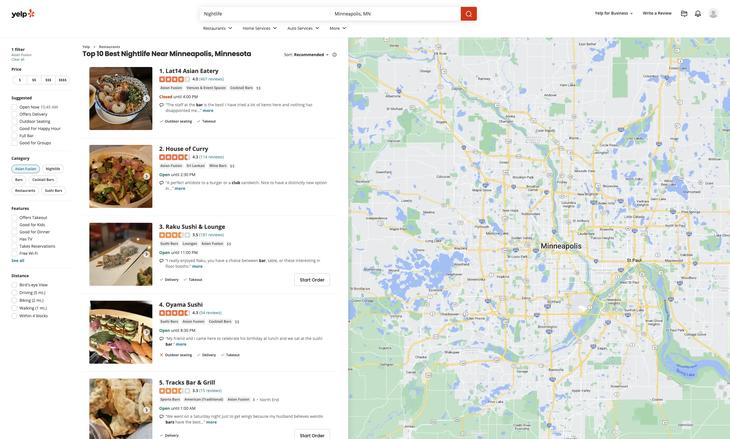 Task type: vqa. For each thing, say whether or not it's contained in the screenshot.
Explore Banner Section banner
no



Task type: locate. For each thing, give the bounding box(es) containing it.
more link
[[326, 21, 353, 37]]

start order down in
[[300, 277, 325, 283]]

a left distinctly
[[285, 180, 288, 186]]

4.3 star rating image
[[159, 155, 190, 160], [159, 311, 190, 316]]

(114 reviews) link
[[200, 154, 224, 160]]

cocktail bars link down (54 reviews)
[[208, 319, 233, 325]]

best
[[105, 49, 120, 59]]

here inside "my friend and i came here to celebrate his birthday at lunch and we sat at the sushi bar ." more
[[208, 336, 216, 342]]

16 checkmark v2 image
[[159, 119, 164, 124], [197, 119, 201, 124], [197, 353, 201, 358], [221, 353, 225, 358]]

open until 11:00 pm
[[159, 250, 198, 256]]

16 info v2 image
[[333, 53, 337, 57]]

2 16 speech v2 image from the top
[[159, 181, 164, 185]]

3 good from the top
[[19, 222, 30, 228]]

0 vertical spatial mi.)
[[38, 290, 45, 296]]

0 horizontal spatial 24 chevron down v2 image
[[227, 25, 234, 32]]

16 speech v2 image for 1
[[159, 103, 164, 107]]

None field
[[204, 11, 326, 17], [335, 11, 457, 17]]

0 horizontal spatial am
[[52, 104, 58, 110]]

next image
[[143, 95, 150, 102], [143, 329, 150, 336]]

previous image for 1
[[92, 95, 99, 102]]

auto services
[[288, 25, 313, 31]]

(1
[[35, 306, 39, 311]]

0 horizontal spatial restaurants
[[15, 188, 35, 193]]

(54 reviews)
[[200, 310, 222, 316]]

0 horizontal spatial 1
[[11, 47, 14, 52]]

asian inside 1 filter asian fusion clear all
[[11, 52, 20, 57]]

the down the on
[[186, 420, 192, 425]]

1 vertical spatial outdoor seating
[[165, 353, 192, 358]]

start order for lounge
[[300, 277, 325, 283]]

to inside "we went on a saturday night just to get wings because my husband believes weirdo bars have the best..." more
[[230, 414, 234, 420]]

1 vertical spatial of
[[185, 145, 191, 153]]

interesting
[[296, 258, 316, 264]]

see all
[[11, 258, 24, 264]]

more down is
[[203, 108, 214, 113]]

2 next image from the top
[[143, 329, 150, 336]]

outdoor for 4
[[165, 353, 179, 358]]

1 vertical spatial am
[[190, 406, 196, 412]]

curry
[[193, 145, 208, 153]]

1 filter asian fusion clear all
[[11, 47, 32, 62]]

,
[[266, 258, 267, 264]]

sushi bars button down nightlife button in the left of the page
[[41, 187, 66, 195]]

2 next image from the top
[[143, 251, 150, 258]]

1 . from the top
[[163, 67, 164, 75]]

1 previous image from the top
[[92, 95, 99, 102]]

slideshow element for 5
[[89, 379, 153, 440]]

3 next image from the top
[[143, 407, 150, 414]]

0 vertical spatial i
[[225, 102, 227, 108]]

fusion down "category"
[[25, 167, 36, 171]]

1 vertical spatial here
[[208, 336, 216, 342]]

0 vertical spatial 16 speech v2 image
[[159, 259, 164, 263]]

seating for sushi
[[180, 353, 192, 358]]

16 speech v2 image left the "a
[[159, 181, 164, 185]]

0 vertical spatial start
[[300, 277, 311, 283]]

1 vertical spatial group
[[10, 206, 71, 264]]

free
[[19, 251, 28, 256]]

1 offers from the top
[[19, 112, 31, 117]]

0 vertical spatial all
[[21, 57, 24, 62]]

reviews) for 3 . raku sushi & lounge
[[209, 232, 224, 238]]

2 . from the top
[[163, 145, 164, 153]]

1 vertical spatial mi.)
[[36, 298, 43, 303]]

1 vertical spatial 16 speech v2 image
[[159, 181, 164, 185]]

0 horizontal spatial nightlife
[[46, 167, 60, 171]]

2 group from the top
[[10, 206, 71, 264]]

sushi bars button down 3.5 star rating "image" at bottom
[[159, 241, 179, 247]]

1 vertical spatial cocktail bars button
[[29, 176, 58, 184]]

4.3 link
[[193, 154, 198, 160], [193, 310, 198, 316]]

asian fusion down (54
[[183, 319, 205, 324]]

to left get
[[230, 414, 234, 420]]

reviews) for 4 . oyama sushi
[[206, 310, 222, 316]]

outdoor seating down ." at bottom
[[165, 353, 192, 358]]

1 group from the top
[[10, 95, 71, 148]]

write a review
[[644, 10, 672, 16]]

open until 8:30 pm
[[159, 328, 196, 334]]

2 vertical spatial restaurants
[[15, 188, 35, 193]]

pm up antidote on the top
[[190, 172, 196, 178]]

mi.) for biking (2 mi.)
[[36, 298, 43, 303]]

16 speech v2 image left "the
[[159, 103, 164, 107]]

None search field
[[200, 7, 478, 21]]

start order link down weirdo
[[295, 430, 330, 440]]

1 vertical spatial cocktail bars
[[32, 177, 54, 182]]

sports bars button
[[159, 397, 181, 403]]

good up full
[[19, 126, 30, 131]]

1 16 speech v2 image from the top
[[159, 103, 164, 107]]

1 24 chevron down v2 image from the left
[[227, 25, 234, 32]]

0 horizontal spatial bar
[[166, 342, 173, 347]]

$ inside $ button
[[19, 78, 21, 83]]

1 vertical spatial start order
[[300, 433, 325, 439]]

biking
[[19, 298, 31, 303]]

2 vertical spatial 16 speech v2 image
[[159, 415, 164, 419]]

5
[[159, 379, 163, 387]]

2 seating from the top
[[180, 353, 192, 358]]

and down 8:30
[[186, 336, 193, 342]]

1 inside 1 filter asian fusion clear all
[[11, 47, 14, 52]]

cocktail bars inside category group
[[32, 177, 54, 182]]

me..."
[[191, 108, 202, 113]]

1 start order from the top
[[300, 277, 325, 283]]

projects image
[[682, 10, 688, 17]]

yelp left 16 chevron right v2 icon
[[83, 44, 90, 49]]

0 horizontal spatial 4
[[33, 313, 35, 319]]

reviews)
[[209, 76, 224, 82], [209, 154, 224, 160], [209, 232, 224, 238], [206, 310, 222, 316], [206, 388, 222, 394]]

start order for grill
[[300, 433, 325, 439]]

2 start order from the top
[[300, 433, 325, 439]]

reviews) up wine bars
[[209, 154, 224, 160]]

offers for offers delivery
[[19, 112, 31, 117]]

start order link down in
[[295, 274, 330, 286]]

asian fusion down "category"
[[15, 167, 36, 171]]

delivery down 'bars' at the bottom left of page
[[165, 434, 179, 439]]

restaurants inside "business categories" element
[[203, 25, 226, 31]]

& up (15
[[197, 379, 202, 387]]

maria w. image
[[709, 8, 719, 18]]

at left lunch
[[264, 336, 267, 342]]

2 start from the top
[[300, 433, 311, 439]]

reviews) up spaces
[[209, 76, 224, 82]]

0 vertical spatial 4.3
[[193, 154, 198, 160]]

open for 5
[[159, 406, 170, 412]]

venues & event spaces button
[[186, 85, 227, 91]]

3 slideshow element from the top
[[89, 223, 153, 286]]

1 vertical spatial nightlife
[[46, 167, 60, 171]]

2 none field from the left
[[335, 11, 457, 17]]

3.3
[[193, 388, 198, 394]]

until up went
[[171, 406, 180, 412]]

24 chevron down v2 image
[[272, 25, 279, 32]]

16 close v2 image
[[159, 353, 164, 358]]

asian
[[11, 52, 20, 57], [183, 67, 199, 75], [161, 85, 170, 90], [161, 163, 170, 168], [15, 167, 24, 171], [202, 241, 211, 246], [183, 319, 192, 324], [228, 397, 237, 402]]

1 4.3 from the top
[[193, 154, 198, 160]]

notifications image
[[695, 10, 702, 17]]

1 vertical spatial start order link
[[295, 430, 330, 440]]

to inside "my friend and i came here to celebrate his birthday at lunch and we sat at the sushi bar ." more
[[217, 336, 221, 342]]

bird's-
[[19, 282, 31, 288]]

have inside is the best! i have tried a lot of items here and nothing has disappointed me..."
[[228, 102, 237, 108]]

or
[[224, 180, 228, 186], [280, 258, 284, 264]]

i inside "my friend and i came here to celebrate his birthday at lunch and we sat at the sushi bar ." more
[[194, 336, 195, 342]]

0 vertical spatial &
[[200, 85, 203, 90]]

0 vertical spatial sushi bars
[[45, 188, 62, 193]]

for down the good for kids
[[31, 229, 36, 235]]

mi.) right (1
[[40, 306, 47, 311]]

reviews) for 5 . tracks bar & grill
[[206, 388, 222, 394]]

group
[[10, 95, 71, 148], [10, 206, 71, 264]]

2 horizontal spatial cocktail
[[231, 85, 244, 90]]

1 vertical spatial restaurants
[[99, 44, 120, 49]]

open for 4
[[159, 328, 170, 334]]

has
[[306, 102, 313, 108]]

open up the "a
[[159, 172, 170, 178]]

outdoor seating for lat14
[[165, 119, 192, 124]]

lankan
[[192, 163, 205, 168]]

restaurants link
[[199, 21, 238, 37], [99, 44, 120, 49]]

2 vertical spatial bar
[[166, 342, 173, 347]]

0 horizontal spatial or
[[224, 180, 228, 186]]

bars for the topmost sushi bars button
[[55, 188, 62, 193]]

sushi for sushi bars button associated with 3
[[161, 241, 170, 246]]

1
[[11, 47, 14, 52], [159, 67, 163, 75]]

2 vertical spatial cocktail
[[209, 319, 223, 324]]

a right write
[[655, 10, 658, 16]]

outdoor for 1
[[165, 119, 179, 124]]

0 vertical spatial start order
[[300, 277, 325, 283]]

4 slideshow element from the top
[[89, 301, 153, 364]]

1 horizontal spatial restaurants link
[[199, 21, 238, 37]]

pm
[[192, 94, 198, 100], [190, 172, 196, 178], [192, 250, 198, 256], [190, 328, 196, 334]]

bar
[[196, 102, 203, 108], [259, 258, 266, 264], [166, 342, 173, 347]]

3 . from the top
[[163, 223, 164, 231]]

2 good from the top
[[19, 140, 30, 146]]

2 order from the top
[[312, 433, 325, 439]]

good down full
[[19, 140, 30, 146]]

auto
[[288, 25, 297, 31]]

$$ left $$$ button
[[32, 78, 36, 83]]

a left club
[[229, 180, 231, 186]]

1 sushi bars link from the top
[[159, 241, 179, 247]]

1 vertical spatial 4
[[33, 313, 35, 319]]

0 vertical spatial seating
[[180, 119, 192, 124]]

1 seating from the top
[[180, 119, 192, 124]]

2 offers from the top
[[19, 215, 31, 221]]

i right best!
[[225, 102, 227, 108]]

bar inside "my friend and i came here to celebrate his birthday at lunch and we sat at the sushi bar ." more
[[166, 342, 173, 347]]

have
[[228, 102, 237, 108], [275, 180, 284, 186], [216, 258, 225, 264], [176, 420, 185, 425]]

yelp inside button
[[596, 10, 604, 16]]

cocktail bars up the tried
[[231, 85, 253, 90]]

and
[[282, 102, 290, 108], [186, 336, 193, 342], [280, 336, 287, 342]]

reservations
[[31, 244, 55, 249]]

16 checkmark v2 image down "came"
[[197, 353, 201, 358]]

previous image
[[92, 95, 99, 102], [92, 173, 99, 180], [92, 251, 99, 258]]

pm right 4:00
[[192, 94, 198, 100]]

reviews) right (54
[[206, 310, 222, 316]]

2 16 speech v2 image from the top
[[159, 337, 164, 341]]

open for 2
[[159, 172, 170, 178]]

until for raku
[[171, 250, 180, 256]]

cocktail bars button for 1 . lat14 asian eatery
[[229, 85, 254, 91]]

order for 5 . tracks bar & grill
[[312, 433, 325, 439]]

for
[[605, 10, 611, 16], [31, 140, 36, 146], [31, 222, 36, 228], [31, 229, 36, 235]]

nightlife
[[121, 49, 150, 59], [46, 167, 60, 171]]

or right the burger at left
[[224, 180, 228, 186]]

0 vertical spatial of
[[257, 102, 260, 108]]

outdoor inside group
[[19, 119, 35, 124]]

24 chevron down v2 image
[[227, 25, 234, 32], [314, 25, 321, 32], [341, 25, 348, 32]]

0 horizontal spatial $
[[19, 78, 21, 83]]

weirdo
[[310, 414, 323, 420]]

1 services from the left
[[255, 25, 271, 31]]

2 vertical spatial next image
[[143, 407, 150, 414]]

1 vertical spatial cocktail
[[32, 177, 46, 182]]

0 vertical spatial previous image
[[92, 95, 99, 102]]

24 chevron down v2 image right more
[[341, 25, 348, 32]]

2 24 chevron down v2 image from the left
[[314, 25, 321, 32]]

disappointed
[[166, 108, 190, 113]]

3 previous image from the top
[[92, 251, 99, 258]]

asian fusion link up get
[[227, 397, 251, 403]]

5 slideshow element from the top
[[89, 379, 153, 440]]

0 horizontal spatial here
[[208, 336, 216, 342]]

16 speech v2 image left "my
[[159, 337, 164, 341]]

1 vertical spatial next image
[[143, 251, 150, 258]]

1 vertical spatial 4.3 star rating image
[[159, 311, 190, 316]]

1 start order link from the top
[[295, 274, 330, 286]]

here inside is the best! i have tried a lot of items here and nothing has disappointed me..."
[[273, 102, 281, 108]]

Near text field
[[335, 11, 457, 17]]

16 checkmark v2 image
[[159, 278, 164, 282], [183, 278, 188, 282], [159, 434, 164, 438]]

1 horizontal spatial restaurants
[[99, 44, 120, 49]]

the left sushi
[[306, 336, 312, 342]]

all inside group
[[19, 258, 24, 264]]

1 vertical spatial or
[[280, 258, 284, 264]]

0 vertical spatial restaurants link
[[199, 21, 238, 37]]

sushi bars link for oyama
[[159, 319, 179, 325]]

$$$ button
[[41, 76, 55, 85]]

cocktail bars button inside category group
[[29, 176, 58, 184]]

1 vertical spatial next image
[[143, 329, 150, 336]]

1 horizontal spatial bar
[[186, 379, 196, 387]]

until up friend
[[171, 328, 180, 334]]

i for came
[[194, 336, 195, 342]]

next image for 1 . lat14 asian eatery
[[143, 95, 150, 102]]

24 chevron down v2 image inside auto services link
[[314, 25, 321, 32]]

2 outdoor seating from the top
[[165, 353, 192, 358]]

2 sushi bars link from the top
[[159, 319, 179, 325]]

1 next image from the top
[[143, 95, 150, 102]]

1 vertical spatial bar
[[186, 379, 196, 387]]

1 vertical spatial restaurants link
[[99, 44, 120, 49]]

slideshow element for 4
[[89, 301, 153, 364]]

24 chevron down v2 image for restaurants
[[227, 25, 234, 32]]

3 24 chevron down v2 image from the left
[[341, 25, 348, 32]]

start order link for raku sushi & lounge
[[295, 274, 330, 286]]

2 vertical spatial sushi bars button
[[159, 319, 179, 325]]

and inside is the best! i have tried a lot of items here and nothing has disappointed me..."
[[282, 102, 290, 108]]

(15 reviews) link
[[200, 388, 222, 394]]

reviews) inside 'link'
[[209, 232, 224, 238]]

cocktail right spaces
[[231, 85, 244, 90]]

option group
[[10, 273, 71, 321]]

sandwich.
[[242, 180, 260, 186]]

suggested
[[11, 95, 32, 101]]

1 previous image from the top
[[92, 329, 99, 336]]

16 speech v2 image
[[159, 259, 164, 263], [159, 337, 164, 341], [159, 415, 164, 419]]

previous image for 4
[[92, 329, 99, 336]]

sushi bars button for 3
[[159, 241, 179, 247]]

offers up outdoor seating
[[19, 112, 31, 117]]

perfect
[[171, 180, 184, 186]]

sri
[[187, 163, 191, 168]]

bars for cocktail bars button within category group
[[46, 177, 54, 182]]

1 4.3 link from the top
[[193, 154, 198, 160]]

offers up the good for kids
[[19, 215, 31, 221]]

start order link for tracks bar & grill
[[295, 430, 330, 440]]

lounges button
[[182, 241, 198, 247]]

lot
[[251, 102, 256, 108]]

1 horizontal spatial here
[[273, 102, 281, 108]]

16 speech v2 image
[[159, 103, 164, 107], [159, 181, 164, 185]]

oyama sushi link
[[166, 301, 203, 309]]

tv
[[28, 237, 32, 242]]

cocktail bars
[[231, 85, 253, 90], [32, 177, 54, 182], [209, 319, 232, 324]]

slideshow element
[[89, 67, 153, 130], [89, 145, 153, 208], [89, 223, 153, 286], [89, 301, 153, 364], [89, 379, 153, 440]]

2 services from the left
[[298, 25, 313, 31]]

sushi inside category group
[[45, 188, 54, 193]]

clear
[[11, 57, 20, 62]]

the right is
[[208, 102, 214, 108]]

to inside sandwich. nice to have a distinctly new option in..."
[[270, 180, 274, 186]]

1 . lat14 asian eatery
[[159, 67, 219, 75]]

restaurants inside button
[[15, 188, 35, 193]]

tracks bar & grill image
[[89, 379, 153, 440]]

good up has tv
[[19, 229, 30, 235]]

asian fusion up get
[[228, 397, 250, 402]]

yelp for business
[[596, 10, 629, 16]]

top
[[83, 49, 95, 59]]

1 none field from the left
[[204, 11, 326, 17]]

0 vertical spatial order
[[312, 277, 325, 283]]

2 4.3 link from the top
[[193, 310, 198, 316]]

lounges
[[183, 241, 197, 246]]

celebrate
[[222, 336, 240, 342]]

0 vertical spatial group
[[10, 95, 71, 148]]

1 vertical spatial i
[[194, 336, 195, 342]]

previous image
[[92, 329, 99, 336], [92, 407, 99, 414]]

next image left "my
[[143, 329, 150, 336]]

1 vertical spatial cocktail bars link
[[208, 319, 233, 325]]

1 16 speech v2 image from the top
[[159, 259, 164, 263]]

more link down 'night' on the left bottom
[[206, 420, 217, 425]]

4.3 star rating image for house
[[159, 155, 190, 160]]

1 horizontal spatial or
[[280, 258, 284, 264]]

asian fusion button down (181 reviews)
[[201, 241, 225, 247]]

sushi for 4 sushi bars button
[[161, 319, 170, 324]]

slideshow element for 2
[[89, 145, 153, 208]]

next image
[[143, 173, 150, 180], [143, 251, 150, 258], [143, 407, 150, 414]]

1 horizontal spatial cocktail
[[209, 319, 223, 324]]

. for 4
[[163, 301, 164, 309]]

start
[[300, 277, 311, 283], [300, 433, 311, 439]]

2 horizontal spatial 24 chevron down v2 image
[[341, 25, 348, 32]]

venues & event spaces
[[187, 85, 226, 90]]

sushi bars link up open until 8:30 pm
[[159, 319, 179, 325]]

$ down price
[[19, 78, 21, 83]]

1 vertical spatial previous image
[[92, 407, 99, 414]]

a inside is the best! i have tried a lot of items here and nothing has disappointed me..."
[[247, 102, 250, 108]]

2 vertical spatial sushi bars
[[161, 319, 178, 324]]

0 horizontal spatial services
[[255, 25, 271, 31]]

nightlife right best
[[121, 49, 150, 59]]

4 left 'oyama'
[[159, 301, 163, 309]]

0 vertical spatial 4
[[159, 301, 163, 309]]

oyama
[[166, 301, 186, 309]]

outdoor seating for oyama
[[165, 353, 192, 358]]

for inside button
[[605, 10, 611, 16]]

outdoor down disappointed
[[165, 119, 179, 124]]

$$ up is the best! i have tried a lot of items here and nothing has disappointed me..."
[[256, 85, 261, 91]]

more down perfect
[[175, 186, 185, 191]]

seating down disappointed
[[180, 119, 192, 124]]

burger
[[210, 180, 223, 186]]

0 vertical spatial bar
[[196, 102, 203, 108]]

. for 3
[[163, 223, 164, 231]]

2 slideshow element from the top
[[89, 145, 153, 208]]

for down offers takeout
[[31, 222, 36, 228]]

4 . from the top
[[163, 301, 164, 309]]

for left the business
[[605, 10, 611, 16]]

24 chevron down v2 image for auto services
[[314, 25, 321, 32]]

more link for oyama sushi
[[176, 342, 187, 347]]

"the staff at the bar
[[166, 102, 203, 108]]

2 vertical spatial mi.)
[[40, 306, 47, 311]]

bars for sports bars button
[[172, 397, 180, 402]]

16 chevron right v2 image
[[92, 45, 97, 49]]

2 start order link from the top
[[295, 430, 330, 440]]

more
[[203, 108, 214, 113], [175, 186, 185, 191], [192, 264, 203, 269], [176, 342, 187, 347], [206, 420, 217, 425]]

none field find
[[204, 11, 326, 17]]

4 star rating image
[[159, 77, 190, 82]]

0 vertical spatial cocktail bars button
[[229, 85, 254, 91]]

1 order from the top
[[312, 277, 325, 283]]

i inside is the best! i have tried a lot of items here and nothing has disappointed me..."
[[225, 102, 227, 108]]

&
[[200, 85, 203, 90], [199, 223, 203, 231], [197, 379, 202, 387]]

start down believes
[[300, 433, 311, 439]]

0 vertical spatial 1
[[11, 47, 14, 52]]

(traditional)
[[202, 397, 223, 402]]

mi.)
[[38, 290, 45, 296], [36, 298, 43, 303], [40, 306, 47, 311]]

for for groups
[[31, 140, 36, 146]]

bar right full
[[27, 133, 34, 138]]

& inside venues & event spaces button
[[200, 85, 203, 90]]

1 horizontal spatial yelp
[[596, 10, 604, 16]]

start order
[[300, 277, 325, 283], [300, 433, 325, 439]]

asian fusion link down (181 reviews)
[[201, 241, 225, 247]]

next image for 5 . tracks bar & grill
[[143, 407, 150, 414]]

more down 'night' on the left bottom
[[206, 420, 217, 425]]

1 good from the top
[[19, 126, 30, 131]]

0 horizontal spatial none field
[[204, 11, 326, 17]]

. left the lat14
[[163, 67, 164, 75]]

16 speech v2 image left "i
[[159, 259, 164, 263]]

for for kids
[[31, 222, 36, 228]]

am for open until 1:00 am
[[190, 406, 196, 412]]

pm for curry
[[190, 172, 196, 178]]

yelp for yelp link
[[83, 44, 90, 49]]

1 vertical spatial 4.3
[[193, 310, 198, 316]]

more link for house of curry
[[175, 186, 185, 191]]

10
[[97, 49, 104, 59]]

24 chevron down v2 image right 'auto services'
[[314, 25, 321, 32]]

1 vertical spatial seating
[[180, 353, 192, 358]]

1 horizontal spatial am
[[190, 406, 196, 412]]

until up the really on the bottom of the page
[[171, 250, 180, 256]]

asian fusion inside category group
[[15, 167, 36, 171]]

Find text field
[[204, 11, 326, 17]]

(2
[[32, 298, 35, 303]]

cocktail bars link for oyama sushi
[[208, 319, 233, 325]]

2 previous image from the top
[[92, 173, 99, 180]]

& for lounge
[[199, 223, 203, 231]]

. for 2
[[163, 145, 164, 153]]

$$$$
[[59, 78, 67, 83]]

24 chevron down v2 image inside more link
[[341, 25, 348, 32]]

in
[[317, 258, 321, 264]]

to left the celebrate
[[217, 336, 221, 342]]

good for good for dinner
[[19, 229, 30, 235]]

. for 1
[[163, 67, 164, 75]]

sushi down nightlife button in the left of the page
[[45, 188, 54, 193]]

sushi bars for 4
[[161, 319, 178, 324]]

0 horizontal spatial of
[[185, 145, 191, 153]]

1 vertical spatial offers
[[19, 215, 31, 221]]

minneapolis,
[[170, 49, 214, 59]]

more link down perfect
[[175, 186, 185, 191]]

1 vertical spatial 16 speech v2 image
[[159, 337, 164, 341]]

sushi bars up open until 8:30 pm
[[161, 319, 178, 324]]

2 4.3 star rating image from the top
[[159, 311, 190, 316]]

previous image for 5
[[92, 407, 99, 414]]

tracks
[[166, 379, 185, 387]]

more link for raku sushi & lounge
[[192, 264, 203, 269]]

more for asian
[[203, 108, 214, 113]]

a left lot on the top left of page
[[247, 102, 250, 108]]

2 vertical spatial cocktail bars button
[[208, 319, 233, 325]]

$$ for 1 . lat14 asian eatery
[[256, 85, 261, 91]]

cocktail for 4 . oyama sushi
[[209, 319, 223, 324]]

1 next image from the top
[[143, 173, 150, 180]]

order down in
[[312, 277, 325, 283]]

1 4.3 star rating image from the top
[[159, 155, 190, 160]]

here right items
[[273, 102, 281, 108]]

more link down friend
[[176, 342, 187, 347]]

1 slideshow element from the top
[[89, 67, 153, 130]]

good for good for happy hour
[[19, 126, 30, 131]]

is
[[204, 102, 207, 108]]

sushi bars link for raku
[[159, 241, 179, 247]]

3.3 star rating image
[[159, 389, 190, 394]]

0 vertical spatial am
[[52, 104, 58, 110]]

1 horizontal spatial services
[[298, 25, 313, 31]]

0 horizontal spatial bar
[[27, 133, 34, 138]]

4.3 link left "(114"
[[193, 154, 198, 160]]

2:30
[[181, 172, 189, 178]]

venues & event spaces link
[[186, 85, 227, 91]]

good for good for groups
[[19, 140, 30, 146]]

yelp for business button
[[593, 8, 637, 18]]

or inside , table, or these interesting in floor booths."
[[280, 258, 284, 264]]

1 start from the top
[[300, 277, 311, 283]]

3 16 speech v2 image from the top
[[159, 415, 164, 419]]

services left 24 chevron down v2 image
[[255, 25, 271, 31]]

$ button
[[13, 76, 27, 85]]

4.3 star rating image down 'oyama'
[[159, 311, 190, 316]]

sushi up 3.5 link
[[182, 223, 197, 231]]

fusion inside 1 filter asian fusion clear all
[[21, 52, 32, 57]]

have down went
[[176, 420, 185, 425]]

5 . from the top
[[163, 379, 164, 387]]

1 vertical spatial 1
[[159, 67, 163, 75]]

0 vertical spatial nightlife
[[121, 49, 150, 59]]

1 vertical spatial order
[[312, 433, 325, 439]]

more
[[330, 25, 340, 31]]

restaurants
[[203, 25, 226, 31], [99, 44, 120, 49], [15, 188, 35, 193]]

night
[[211, 414, 221, 420]]

asian down "category"
[[15, 167, 24, 171]]

the
[[189, 102, 195, 108], [208, 102, 214, 108], [306, 336, 312, 342], [186, 420, 192, 425]]

eye
[[31, 282, 38, 288]]

bars inside "button"
[[15, 177, 23, 182]]

here right "came"
[[208, 336, 216, 342]]

distance
[[11, 273, 29, 279]]

open up "i
[[159, 250, 170, 256]]

1 outdoor seating from the top
[[165, 119, 192, 124]]

4 good from the top
[[19, 229, 30, 235]]

between
[[242, 258, 258, 264]]

$$ for 4 . oyama sushi
[[235, 319, 240, 325]]

16 speech v2 image for 2
[[159, 181, 164, 185]]

2 previous image from the top
[[92, 407, 99, 414]]

0 vertical spatial cocktail
[[231, 85, 244, 90]]

or left these
[[280, 258, 284, 264]]

5 . tracks bar & grill
[[159, 379, 215, 387]]

0 vertical spatial $
[[19, 78, 21, 83]]

write a review link
[[641, 8, 675, 18]]

1 horizontal spatial 4
[[159, 301, 163, 309]]

1 vertical spatial sushi bars link
[[159, 319, 179, 325]]

until for lat14
[[174, 94, 182, 100]]

16 speech v2 image for 3
[[159, 259, 164, 263]]

sushi for the topmost sushi bars button
[[45, 188, 54, 193]]

0 vertical spatial start order link
[[295, 274, 330, 286]]

1 horizontal spatial bar
[[196, 102, 203, 108]]

24 chevron down v2 image for more
[[341, 25, 348, 32]]

0 vertical spatial restaurants
[[203, 25, 226, 31]]

good for happy hour
[[19, 126, 61, 131]]

0 horizontal spatial i
[[194, 336, 195, 342]]

sushi up (54
[[188, 301, 203, 309]]

2 vertical spatial cocktail bars
[[209, 319, 232, 324]]

0 vertical spatial offers
[[19, 112, 31, 117]]

2 4.3 from the top
[[193, 310, 198, 316]]

reviews) up the (traditional)
[[206, 388, 222, 394]]



Task type: describe. For each thing, give the bounding box(es) containing it.
1 horizontal spatial nightlife
[[121, 49, 150, 59]]

. for 5
[[163, 379, 164, 387]]

until for house
[[171, 172, 180, 178]]

map region
[[310, 34, 731, 440]]

takes reservations
[[19, 244, 55, 249]]

dinner
[[37, 229, 50, 235]]

4.0 link
[[193, 76, 198, 82]]

tried
[[238, 102, 246, 108]]

mi.) for driving (5 mi.)
[[38, 290, 45, 296]]

user actions element
[[591, 7, 727, 42]]

asian up 8:30
[[183, 319, 192, 324]]

asian down (181
[[202, 241, 211, 246]]

fusion down (54
[[193, 319, 205, 324]]

& for grill
[[197, 379, 202, 387]]

asian fusion link down (54
[[182, 319, 206, 325]]

sushi bars button for 4
[[159, 319, 179, 325]]

best!
[[215, 102, 224, 108]]

previous image for 3
[[92, 251, 99, 258]]

all inside 1 filter asian fusion clear all
[[21, 57, 24, 62]]

"i really enjoyed raku, you have a choice between bar
[[166, 258, 266, 264]]

asian fusion link down 4 star rating image
[[159, 85, 183, 91]]

4.0
[[193, 76, 198, 82]]

cocktail bars link for lat14 asian eatery
[[229, 85, 254, 91]]

4.3 link for sushi
[[193, 310, 198, 316]]

fusion down 4 star rating image
[[171, 85, 182, 90]]

asian fusion button down (54
[[182, 319, 206, 325]]

16 checkmark v2 image down closed
[[159, 119, 164, 124]]

bars for sushi bars button associated with 3
[[171, 241, 178, 246]]

i for have
[[225, 102, 227, 108]]

group containing features
[[10, 206, 71, 264]]

am for open now 10:45 am
[[52, 104, 58, 110]]

wine bars
[[210, 163, 227, 168]]

lat14
[[166, 67, 182, 75]]

4.3 star rating image for oyama
[[159, 311, 190, 316]]

16 chevron down v2 image
[[325, 53, 330, 57]]

until for tracks
[[171, 406, 180, 412]]

groups
[[37, 140, 51, 146]]

oyama sushi image
[[89, 301, 153, 364]]

16 speech v2 image for 5
[[159, 415, 164, 419]]

home services link
[[238, 21, 283, 37]]

3
[[159, 223, 163, 231]]

price group
[[11, 67, 71, 86]]

next image for 3 . raku sushi & lounge
[[143, 251, 150, 258]]

review
[[659, 10, 672, 16]]

outdoor seating
[[19, 119, 50, 124]]

of inside is the best! i have tried a lot of items here and nothing has disappointed me..."
[[257, 102, 260, 108]]

enjoyed
[[181, 258, 195, 264]]

have right 'you' in the bottom of the page
[[216, 258, 225, 264]]

for for dinner
[[31, 229, 36, 235]]

$$ for 3 . raku sushi & lounge
[[227, 241, 231, 247]]

3 . raku sushi & lounge
[[159, 223, 225, 231]]

yelp for yelp for business
[[596, 10, 604, 16]]

table,
[[268, 258, 278, 264]]

fusion up wings
[[238, 397, 250, 402]]

4:00
[[183, 94, 191, 100]]

lat14 asian eatery image
[[89, 67, 153, 130]]

fusion up open until 2:30 pm
[[171, 163, 182, 168]]

(181 reviews)
[[200, 232, 224, 238]]

until for oyama
[[171, 328, 180, 334]]

1 for 1 filter asian fusion clear all
[[11, 47, 14, 52]]

pm right 8:30
[[190, 328, 196, 334]]

category group
[[10, 156, 71, 196]]

(15
[[200, 388, 205, 394]]

open down suggested
[[19, 104, 30, 110]]

cocktail bars for 1 . lat14 asian eatery
[[231, 85, 253, 90]]

delivery down open now 10:45 am
[[32, 112, 47, 117]]

(54
[[200, 310, 205, 316]]

open until 2:30 pm
[[159, 172, 196, 178]]

asian up get
[[228, 397, 237, 402]]

0 horizontal spatial at
[[184, 102, 188, 108]]

"a
[[166, 180, 170, 186]]

a inside "we went on a saturday night just to get wings because my husband believes weirdo bars have the best..." more
[[190, 414, 193, 420]]

business categories element
[[199, 21, 719, 37]]

option group containing distance
[[10, 273, 71, 321]]

yelp link
[[83, 44, 90, 49]]

next image for 4 . oyama sushi
[[143, 329, 150, 336]]

previous image for 2
[[92, 173, 99, 180]]

takeout down the celebrate
[[226, 353, 240, 358]]

seating for asian
[[180, 119, 192, 124]]

bars
[[166, 420, 175, 425]]

reviews) for 1 . lat14 asian eatery
[[209, 76, 224, 82]]

to right antidote on the top
[[202, 180, 206, 186]]

kids
[[37, 222, 45, 228]]

sports
[[161, 397, 172, 402]]

order for 3 . raku sushi & lounge
[[312, 277, 325, 283]]

walking (1 mi.)
[[19, 306, 47, 311]]

clear all link
[[11, 57, 24, 62]]

more link for tracks bar & grill
[[206, 420, 217, 425]]

pm for &
[[192, 250, 198, 256]]

(114
[[200, 154, 208, 160]]

pm for eatery
[[192, 94, 198, 100]]

the up me..." at the top left of the page
[[189, 102, 195, 108]]

distinctly
[[289, 180, 305, 186]]

"we went on a saturday night just to get wings because my husband believes weirdo bars have the best..." more
[[166, 414, 323, 425]]

slideshow element for 1
[[89, 67, 153, 130]]

services for auto services
[[298, 25, 313, 31]]

his
[[241, 336, 246, 342]]

has
[[19, 237, 27, 242]]

open for 3
[[159, 250, 170, 256]]

(114 reviews)
[[200, 154, 224, 160]]

more link for lat14 asian eatery
[[203, 108, 214, 113]]

10:45
[[40, 104, 51, 110]]

4.3 for sushi
[[193, 310, 198, 316]]

3.5
[[193, 232, 198, 238]]

lounge
[[204, 223, 225, 231]]

bars for cocktail bars button for 1 . lat14 asian eatery
[[245, 85, 253, 90]]

saturday
[[194, 414, 210, 420]]

$$ button
[[27, 76, 41, 85]]

offers delivery
[[19, 112, 47, 117]]

4 . oyama sushi
[[159, 301, 203, 309]]

"a perfect antidote to a burger or a club
[[166, 180, 240, 186]]

(467 reviews) link
[[200, 76, 224, 82]]

2 horizontal spatial bar
[[259, 258, 266, 264]]

cocktail inside category group
[[32, 177, 46, 182]]

0 vertical spatial bar
[[27, 133, 34, 138]]

good for good for kids
[[19, 222, 30, 228]]

16 checkmark v2 image down me..." at the top left of the page
[[197, 119, 201, 124]]

near
[[152, 49, 168, 59]]

a inside sandwich. nice to have a distinctly new option in..."
[[285, 180, 288, 186]]

the inside "my friend and i came here to celebrate his birthday at lunch and we sat at the sushi bar ." more
[[306, 336, 312, 342]]

1 horizontal spatial at
[[264, 336, 267, 342]]

a left choice
[[226, 258, 228, 264]]

16 checkmark v2 image down the celebrate
[[221, 353, 225, 358]]

recommended button
[[294, 52, 330, 57]]

1 for 1 . lat14 asian eatery
[[159, 67, 163, 75]]

category
[[11, 156, 29, 161]]

american (traditional)
[[185, 397, 223, 402]]

happy
[[38, 126, 50, 131]]

reviews) for 2 . house of curry
[[209, 154, 224, 160]]

cocktail bars button for 4 . oyama sushi
[[208, 319, 233, 325]]

sri lankan
[[187, 163, 205, 168]]

eatery
[[200, 67, 219, 75]]

asian up open until 2:30 pm
[[161, 163, 170, 168]]

sandwich. nice to have a distinctly new option in..."
[[166, 180, 327, 191]]

more inside "my friend and i came here to celebrate his birthday at lunch and we sat at the sushi bar ." more
[[176, 342, 187, 347]]

2 horizontal spatial at
[[301, 336, 305, 342]]

takeout down "booths.""
[[189, 278, 203, 283]]

the inside is the best! i have tried a lot of items here and nothing has disappointed me..."
[[208, 102, 214, 108]]

items
[[261, 102, 272, 108]]

takeout up kids on the left
[[32, 215, 47, 221]]

closed
[[159, 94, 173, 100]]

bars for cocktail bars button for 4 . oyama sushi
[[224, 319, 232, 324]]

raku sushi & lounge image
[[89, 223, 153, 286]]

(467
[[200, 76, 208, 82]]

price
[[11, 67, 21, 72]]

seating
[[36, 119, 50, 124]]

a left the burger at left
[[207, 180, 209, 186]]

fusion down (181 reviews)
[[212, 241, 223, 246]]

search image
[[466, 10, 473, 17]]

asian fusion button down 4 star rating image
[[159, 85, 183, 91]]

open until 1:00 am
[[159, 406, 196, 412]]

0 horizontal spatial restaurants link
[[99, 44, 120, 49]]

asian up the 4.0 link
[[183, 67, 199, 75]]

more for of
[[175, 186, 185, 191]]

0 vertical spatial sushi bars button
[[41, 187, 66, 195]]

16 speech v2 image for 4
[[159, 337, 164, 341]]

have inside "we went on a saturday night just to get wings because my husband believes weirdo bars have the best..." more
[[176, 420, 185, 425]]

16 chevron down v2 image
[[630, 11, 635, 16]]

asian fusion down 4 star rating image
[[161, 85, 182, 90]]

write
[[644, 10, 654, 16]]

wings
[[242, 414, 252, 420]]

antidote
[[185, 180, 201, 186]]

(181
[[200, 232, 208, 238]]

offers takeout
[[19, 215, 47, 221]]

american (traditional) link
[[184, 397, 225, 403]]

"my
[[166, 336, 173, 342]]

and left we
[[280, 336, 287, 342]]

asian up closed
[[161, 85, 170, 90]]

wine bars link
[[208, 163, 228, 169]]

house of curry link
[[166, 145, 208, 153]]

bars for wine bars button
[[219, 163, 227, 168]]

delivery down "came"
[[203, 353, 216, 358]]

good for kids
[[19, 222, 45, 228]]

asian fusion down (181 reviews)
[[202, 241, 223, 246]]

view
[[39, 282, 48, 288]]

takes
[[19, 244, 30, 249]]

house
[[166, 145, 184, 153]]

(15 reviews)
[[200, 388, 222, 394]]

sushi bars inside category group
[[45, 188, 62, 193]]

2
[[159, 145, 163, 153]]

asian fusion button up open until 2:30 pm
[[159, 163, 183, 169]]

cocktail bars for 4 . oyama sushi
[[209, 319, 232, 324]]

fusion inside category group
[[25, 167, 36, 171]]

the inside "we went on a saturday night just to get wings because my husband believes weirdo bars have the best..." more
[[186, 420, 192, 425]]

$$ inside the $$ button
[[32, 78, 36, 83]]

1 vertical spatial $
[[253, 397, 255, 403]]

asian fusion up open until 2:30 pm
[[161, 163, 182, 168]]

house of curry image
[[89, 145, 153, 208]]

event
[[204, 85, 213, 90]]

slideshow element for 3
[[89, 223, 153, 286]]

nightlife inside button
[[46, 167, 60, 171]]

services for home services
[[255, 25, 271, 31]]

cocktail for 1 . lat14 asian eatery
[[231, 85, 244, 90]]

delivery down floor
[[165, 278, 179, 283]]

group containing suggested
[[10, 95, 71, 148]]

start for 3 . raku sushi & lounge
[[300, 277, 311, 283]]

mi.) for walking (1 mi.)
[[40, 306, 47, 311]]

none field near
[[335, 11, 457, 17]]

asian fusion link up open until 2:30 pm
[[159, 163, 183, 169]]

north
[[260, 397, 271, 403]]

have inside sandwich. nice to have a distinctly new option in..."
[[275, 180, 284, 186]]

."
[[173, 342, 175, 347]]

asian inside category group
[[15, 167, 24, 171]]

4.3 link for of
[[193, 154, 198, 160]]

believes
[[294, 414, 309, 420]]

3.5 star rating image
[[159, 233, 190, 238]]

lounges link
[[182, 241, 198, 247]]

more inside "we went on a saturday night just to get wings because my husband believes weirdo bars have the best..." more
[[206, 420, 217, 425]]

0 vertical spatial or
[[224, 180, 228, 186]]

hour
[[51, 126, 61, 131]]

offers for offers takeout
[[19, 215, 31, 221]]

asian fusion button up get
[[227, 397, 251, 403]]

option
[[315, 180, 327, 186]]

takeout down is
[[203, 119, 216, 124]]

see all button
[[11, 258, 24, 264]]

birthday
[[247, 336, 263, 342]]

asian fusion button down "category"
[[11, 165, 40, 173]]

more for sushi
[[192, 264, 203, 269]]

$$$$ button
[[55, 76, 70, 85]]

8:30
[[181, 328, 189, 334]]



